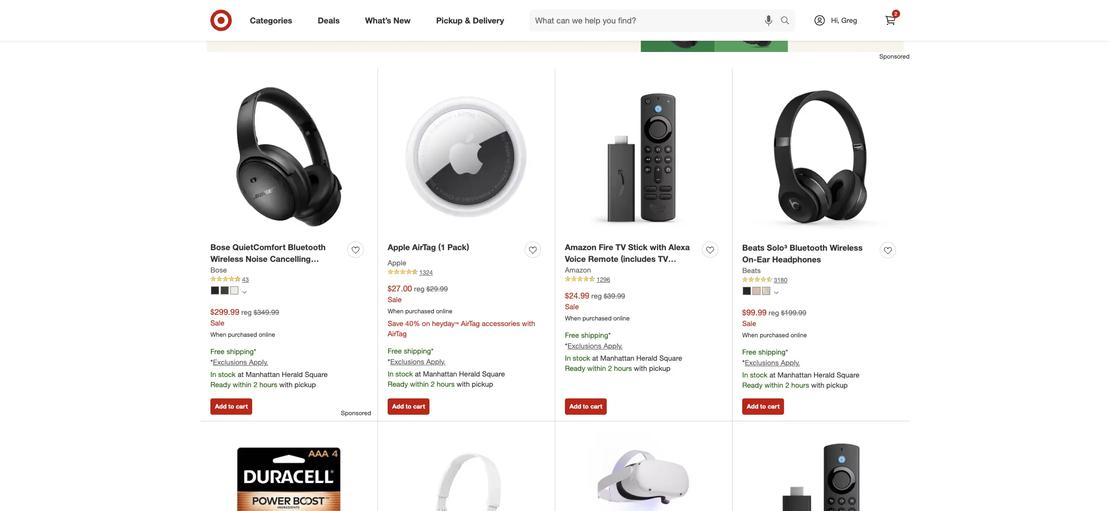 Task type: locate. For each thing, give the bounding box(es) containing it.
headphones inside bose quietcomfort bluetooth wireless noise cancelling headphones
[[210, 265, 259, 276]]

purchased for $27.00
[[405, 307, 435, 315]]

purchased inside $99.99 reg $199.99 sale when purchased online
[[760, 331, 789, 339]]

pickup & delivery
[[436, 15, 504, 25]]

4 add from the left
[[747, 402, 759, 410]]

free down $24.99 reg $39.99 sale when purchased online
[[565, 331, 579, 340]]

at for amazon fire tv stick with alexa voice remote (includes tv controls) | dolby atmos audio | 2020 release
[[592, 354, 599, 362]]

1 add to cart button from the left
[[210, 398, 252, 415]]

0 horizontal spatial airtag
[[388, 329, 407, 338]]

2 inside "link"
[[895, 11, 898, 17]]

purchased inside $27.00 reg $29.99 sale when purchased online save 40% on heyday™ airtag accessories with airtag
[[405, 307, 435, 315]]

exclusions apply. link for amazon fire tv stick with alexa voice remote (includes tv controls) | dolby atmos audio | 2020 release
[[568, 342, 623, 350]]

online down $199.99
[[791, 331, 807, 339]]

1 bose from the top
[[210, 242, 230, 252]]

1 horizontal spatial sponsored
[[880, 52, 910, 60]]

controls)
[[565, 265, 599, 276]]

airtag down save
[[388, 329, 407, 338]]

0 horizontal spatial headphones
[[210, 265, 259, 276]]

exclusions down $299.99 reg $349.99 sale when purchased online
[[213, 358, 247, 367]]

4 to from the left
[[760, 402, 766, 410]]

purchased for $99.99
[[760, 331, 789, 339]]

bose
[[210, 242, 230, 252], [210, 265, 227, 274]]

$99.99
[[743, 307, 767, 317]]

sale down $27.00
[[388, 295, 402, 304]]

headphones
[[773, 254, 821, 264], [210, 265, 259, 276]]

1 horizontal spatial all colors element
[[774, 289, 779, 295]]

purchased down $199.99
[[760, 331, 789, 339]]

free for beats solo³ bluetooth wireless on-ear headphones
[[743, 348, 757, 356]]

add
[[215, 402, 227, 410], [392, 402, 404, 410], [570, 402, 581, 410], [747, 402, 759, 410]]

1 vertical spatial beats
[[743, 266, 761, 274]]

sale down $24.99
[[565, 302, 579, 311]]

free down save
[[388, 346, 402, 355]]

when inside $99.99 reg $199.99 sale when purchased online
[[743, 331, 758, 339]]

exclusions apply. link down $24.99 reg $39.99 sale when purchased online
[[568, 342, 623, 350]]

in
[[565, 354, 571, 362], [388, 369, 394, 378], [210, 370, 216, 379], [743, 371, 748, 379]]

ready for amazon fire tv stick with alexa voice remote (includes tv controls) | dolby atmos audio | 2020 release
[[565, 364, 586, 373]]

1 apple from the top
[[388, 242, 410, 252]]

wireless for bose quietcomfort bluetooth wireless noise cancelling headphones
[[210, 254, 243, 264]]

0 vertical spatial apple
[[388, 242, 410, 252]]

all colors element right 'white' image
[[242, 289, 247, 295]]

1 horizontal spatial bluetooth
[[790, 243, 828, 253]]

1 vertical spatial wireless
[[210, 254, 243, 264]]

apple
[[388, 242, 410, 252], [388, 258, 406, 267]]

1 vertical spatial bose
[[210, 265, 227, 274]]

1 amazon from the top
[[565, 242, 597, 252]]

2020
[[565, 277, 583, 287]]

amazon down voice
[[565, 265, 591, 274]]

amazon for amazon
[[565, 265, 591, 274]]

stick
[[628, 242, 648, 252]]

bluetooth right solo³
[[790, 243, 828, 253]]

online inside $99.99 reg $199.99 sale when purchased online
[[791, 331, 807, 339]]

2 cart from the left
[[413, 402, 425, 410]]

herald for amazon fire tv stick with alexa voice remote (includes tv controls) | dolby atmos audio | 2020 release
[[637, 354, 658, 362]]

when
[[388, 307, 404, 315], [565, 314, 581, 322], [210, 331, 226, 338], [743, 331, 758, 339]]

purchased down $39.99
[[583, 314, 612, 322]]

hours
[[614, 364, 632, 373], [437, 379, 455, 388], [259, 380, 277, 389], [792, 381, 810, 389]]

cart for $299.99
[[236, 402, 248, 410]]

to for $24.99
[[583, 402, 589, 410]]

apply. down the heyday™
[[426, 357, 446, 366]]

bose up bose link
[[210, 242, 230, 252]]

sale inside $299.99 reg $349.99 sale when purchased online
[[210, 318, 224, 327]]

|
[[602, 265, 604, 276], [681, 265, 683, 276]]

airtag right the heyday™
[[461, 319, 480, 328]]

0 vertical spatial headphones
[[773, 254, 821, 264]]

bose inside bose quietcomfort bluetooth wireless noise cancelling headphones
[[210, 242, 230, 252]]

0 vertical spatial sponsored
[[880, 52, 910, 60]]

categories
[[250, 15, 292, 25]]

stock for apple airtag (1 pack)
[[396, 369, 413, 378]]

amazon fire tv stick with alexa voice remote (includes tv controls) | dolby atmos audio | 2020 release image
[[565, 79, 722, 236], [565, 79, 722, 236]]

beats down on-
[[743, 266, 761, 274]]

2 vertical spatial airtag
[[388, 329, 407, 338]]

sale for $299.99
[[210, 318, 224, 327]]

beats
[[743, 243, 765, 253], [743, 266, 761, 274]]

reg down release
[[592, 291, 602, 300]]

fire
[[599, 242, 614, 252]]

sale for $99.99
[[743, 319, 757, 327]]

when down $24.99
[[565, 314, 581, 322]]

2
[[895, 11, 898, 17], [608, 364, 612, 373], [431, 379, 435, 388], [254, 380, 258, 389], [786, 381, 790, 389]]

purchased inside $24.99 reg $39.99 sale when purchased online
[[583, 314, 612, 322]]

exclusions for apple airtag (1 pack)
[[390, 357, 424, 366]]

3 to from the left
[[583, 402, 589, 410]]

sale inside $27.00 reg $29.99 sale when purchased online save 40% on heyday™ airtag accessories with airtag
[[388, 295, 402, 304]]

sale for $27.00
[[388, 295, 402, 304]]

sale down the $99.99
[[743, 319, 757, 327]]

beats link
[[743, 265, 761, 276]]

bluetooth inside bose quietcomfort bluetooth wireless noise cancelling headphones
[[288, 242, 326, 252]]

shipping down $24.99 reg $39.99 sale when purchased online
[[581, 331, 609, 340]]

all colors image right gold icon on the right of page
[[774, 291, 779, 295]]

1 horizontal spatial airtag
[[412, 242, 436, 252]]

sony zx series wired on ear headphones - (mdr-zx110) image
[[388, 431, 545, 511], [388, 431, 545, 511]]

when down $299.99
[[210, 331, 226, 338]]

add to cart for $99.99
[[747, 402, 780, 410]]

1 horizontal spatial wireless
[[830, 243, 863, 253]]

reg left the $349.99 on the bottom left of page
[[241, 308, 252, 316]]

reg inside $24.99 reg $39.99 sale when purchased online
[[592, 291, 602, 300]]

amazon inside 'amazon fire tv stick with alexa voice remote (includes tv controls) | dolby atmos audio | 2020 release'
[[565, 242, 597, 252]]

to for $299.99
[[228, 402, 234, 410]]

0 horizontal spatial bluetooth
[[288, 242, 326, 252]]

reg inside $27.00 reg $29.99 sale when purchased online save 40% on heyday™ airtag accessories with airtag
[[414, 284, 425, 293]]

when up save
[[388, 307, 404, 315]]

meta quest 2: advanced all-in-one virtual reality headset - 128gb image
[[565, 431, 722, 511], [565, 431, 722, 511]]

online down $39.99
[[614, 314, 630, 322]]

exclusions apply. link down 40%
[[390, 357, 446, 366]]

1324 link
[[388, 268, 545, 277]]

headphones for solo³
[[773, 254, 821, 264]]

1296
[[597, 276, 610, 283]]

add to cart
[[215, 402, 248, 410], [392, 402, 425, 410], [570, 402, 603, 410], [747, 402, 780, 410]]

bose up black icon
[[210, 265, 227, 274]]

wireless inside bose quietcomfort bluetooth wireless noise cancelling headphones
[[210, 254, 243, 264]]

0 vertical spatial wireless
[[830, 243, 863, 253]]

black image
[[743, 287, 751, 295]]

amazon up voice
[[565, 242, 597, 252]]

when for $24.99
[[565, 314, 581, 322]]

tv right fire
[[616, 242, 626, 252]]

dolby
[[606, 265, 628, 276]]

purchased down $299.99
[[228, 331, 257, 338]]

3 add from the left
[[570, 402, 581, 410]]

2 link
[[879, 9, 902, 32]]

when inside $24.99 reg $39.99 sale when purchased online
[[565, 314, 581, 322]]

add for beats solo³ bluetooth wireless on-ear headphones
[[747, 402, 759, 410]]

0 horizontal spatial |
[[602, 265, 604, 276]]

sale down $299.99
[[210, 318, 224, 327]]

add to cart button
[[210, 398, 252, 415], [388, 398, 430, 415], [565, 398, 607, 415], [743, 398, 785, 415]]

stock
[[573, 354, 590, 362], [396, 369, 413, 378], [218, 370, 236, 379], [750, 371, 768, 379]]

deals link
[[309, 9, 353, 32]]

exclusions for beats solo³ bluetooth wireless on-ear headphones
[[745, 358, 779, 367]]

exclusions
[[568, 342, 602, 350], [390, 357, 424, 366], [213, 358, 247, 367], [745, 358, 779, 367]]

exclusions down $24.99 reg $39.99 sale when purchased online
[[568, 342, 602, 350]]

tv up audio
[[658, 254, 668, 264]]

with
[[650, 242, 667, 252], [522, 319, 535, 328], [634, 364, 647, 373], [457, 379, 470, 388], [279, 380, 293, 389], [812, 381, 825, 389]]

1 add from the left
[[215, 402, 227, 410]]

duracell coppertop aaa batteries - alkaline battery image
[[210, 431, 367, 511], [210, 431, 367, 511]]

2 add to cart from the left
[[392, 402, 425, 410]]

3 add to cart from the left
[[570, 402, 603, 410]]

in for amazon fire tv stick with alexa voice remote (includes tv controls) | dolby atmos audio | 2020 release
[[565, 354, 571, 362]]

2 for amazon fire tv stick with alexa voice remote (includes tv controls) | dolby atmos audio | 2020 release
[[608, 364, 612, 373]]

on-
[[743, 254, 757, 264]]

2 horizontal spatial airtag
[[461, 319, 480, 328]]

pickup
[[436, 15, 463, 25]]

1 to from the left
[[228, 402, 234, 410]]

reg inside $99.99 reg $199.99 sale when purchased online
[[769, 308, 779, 317]]

all colors element
[[242, 289, 247, 295], [774, 289, 779, 295]]

cancelling
[[270, 254, 311, 264]]

1 cart from the left
[[236, 402, 248, 410]]

exclusions down 40%
[[390, 357, 424, 366]]

2 to from the left
[[406, 402, 412, 410]]

shipping down $99.99 reg $199.99 sale when purchased online on the right
[[759, 348, 786, 356]]

online down the $349.99 on the bottom left of page
[[259, 331, 275, 338]]

exclusions apply. link for beats solo³ bluetooth wireless on-ear headphones
[[745, 358, 800, 367]]

shipping down 40%
[[404, 346, 431, 355]]

wireless up bose link
[[210, 254, 243, 264]]

bose for bose quietcomfort bluetooth wireless noise cancelling headphones
[[210, 242, 230, 252]]

hi,
[[831, 16, 840, 24]]

1 | from the left
[[602, 265, 604, 276]]

1 horizontal spatial all colors image
[[774, 291, 779, 295]]

2 for apple airtag (1 pack)
[[431, 379, 435, 388]]

search
[[776, 16, 800, 26]]

manhattan for beats solo³ bluetooth wireless on-ear headphones
[[778, 371, 812, 379]]

purchased up on
[[405, 307, 435, 315]]

1 beats from the top
[[743, 243, 765, 253]]

pickup for apple airtag (1 pack)
[[472, 379, 493, 388]]

sponsored
[[880, 52, 910, 60], [341, 409, 371, 417]]

manhattan
[[600, 354, 635, 362], [423, 369, 457, 378], [246, 370, 280, 379], [778, 371, 812, 379]]

all colors element right gold icon on the right of page
[[774, 289, 779, 295]]

advertisement region
[[201, 0, 910, 52]]

to for $99.99
[[760, 402, 766, 410]]

hours for amazon fire tv stick with alexa voice remote (includes tv controls) | dolby atmos audio | 2020 release
[[614, 364, 632, 373]]

in for apple airtag (1 pack)
[[388, 369, 394, 378]]

exclusions apply. link down $99.99 reg $199.99 sale when purchased online on the right
[[745, 358, 800, 367]]

0 vertical spatial amazon
[[565, 242, 597, 252]]

3180 link
[[743, 276, 900, 284]]

apply. down $299.99 reg $349.99 sale when purchased online
[[249, 358, 268, 367]]

sale inside $24.99 reg $39.99 sale when purchased online
[[565, 302, 579, 311]]

at for beats solo³ bluetooth wireless on-ear headphones
[[770, 371, 776, 379]]

sale for $24.99
[[565, 302, 579, 311]]

deals
[[318, 15, 340, 25]]

apple airtag (1 pack)
[[388, 242, 469, 252]]

beats for beats solo³ bluetooth wireless on-ear headphones
[[743, 243, 765, 253]]

manhattan for apple airtag (1 pack)
[[423, 369, 457, 378]]

4 add to cart from the left
[[747, 402, 780, 410]]

when for $299.99
[[210, 331, 226, 338]]

bluetooth
[[288, 242, 326, 252], [790, 243, 828, 253]]

reg inside $299.99 reg $349.99 sale when purchased online
[[241, 308, 252, 316]]

categories link
[[241, 9, 305, 32]]

with inside 'amazon fire tv stick with alexa voice remote (includes tv controls) | dolby atmos audio | 2020 release'
[[650, 242, 667, 252]]

on
[[422, 319, 430, 328]]

shipping down $299.99 reg $349.99 sale when purchased online
[[227, 347, 254, 356]]

reg down 1324
[[414, 284, 425, 293]]

1 horizontal spatial headphones
[[773, 254, 821, 264]]

0 vertical spatial tv
[[616, 242, 626, 252]]

shipping
[[581, 331, 609, 340], [404, 346, 431, 355], [227, 347, 254, 356], [759, 348, 786, 356]]

square for apple airtag (1 pack)
[[482, 369, 505, 378]]

when inside $27.00 reg $29.99 sale when purchased online save 40% on heyday™ airtag accessories with airtag
[[388, 307, 404, 315]]

beats solo³ bluetooth wireless on-ear headphones image
[[743, 79, 900, 236], [743, 79, 900, 236]]

free for apple airtag (1 pack)
[[388, 346, 402, 355]]

amazon link
[[565, 265, 591, 275]]

all colors element for $99.99
[[774, 289, 779, 295]]

apply. down $99.99 reg $199.99 sale when purchased online on the right
[[781, 358, 800, 367]]

2 add from the left
[[392, 402, 404, 410]]

square
[[660, 354, 682, 362], [482, 369, 505, 378], [305, 370, 328, 379], [837, 371, 860, 379]]

3 cart from the left
[[591, 402, 603, 410]]

search button
[[776, 9, 800, 34]]

apple airtag (1 pack) image
[[388, 79, 545, 236], [388, 79, 545, 236]]

within for beats solo³ bluetooth wireless on-ear headphones
[[765, 381, 784, 389]]

beats solo³ bluetooth wireless on-ear headphones link
[[743, 242, 876, 265]]

when inside $299.99 reg $349.99 sale when purchased online
[[210, 331, 226, 338]]

free
[[565, 331, 579, 340], [388, 346, 402, 355], [210, 347, 225, 356], [743, 348, 757, 356]]

40%
[[405, 319, 420, 328]]

all colors image right 'white' image
[[242, 290, 247, 295]]

bluetooth up cancelling
[[288, 242, 326, 252]]

tv
[[616, 242, 626, 252], [658, 254, 668, 264]]

free for amazon fire tv stick with alexa voice remote (includes tv controls) | dolby atmos audio | 2020 release
[[565, 331, 579, 340]]

1 vertical spatial headphones
[[210, 265, 259, 276]]

manhattan for amazon fire tv stick with alexa voice remote (includes tv controls) | dolby atmos audio | 2020 release
[[600, 354, 635, 362]]

purchased inside $299.99 reg $349.99 sale when purchased online
[[228, 331, 257, 338]]

4 add to cart button from the left
[[743, 398, 785, 415]]

2 beats from the top
[[743, 266, 761, 274]]

free down $99.99 reg $199.99 sale when purchased online on the right
[[743, 348, 757, 356]]

exclusions down $99.99 reg $199.99 sale when purchased online on the right
[[745, 358, 779, 367]]

reg for $299.99
[[241, 308, 252, 316]]

0 horizontal spatial tv
[[616, 242, 626, 252]]

sale inside $99.99 reg $199.99 sale when purchased online
[[743, 319, 757, 327]]

1 vertical spatial apple
[[388, 258, 406, 267]]

0 vertical spatial beats
[[743, 243, 765, 253]]

accessories
[[482, 319, 520, 328]]

bose quietcomfort bluetooth wireless noise cancelling headphones image
[[210, 79, 367, 236], [210, 79, 367, 236]]

bose quietcomfort bluetooth wireless noise cancelling headphones
[[210, 242, 326, 276]]

online inside $27.00 reg $29.99 sale when purchased online save 40% on heyday™ airtag accessories with airtag
[[436, 307, 453, 315]]

$27.00 reg $29.99 sale when purchased online save 40% on heyday™ airtag accessories with airtag
[[388, 283, 535, 338]]

shipping for beats solo³ bluetooth wireless on-ear headphones
[[759, 348, 786, 356]]

| down the remote
[[602, 265, 604, 276]]

square for amazon fire tv stick with alexa voice remote (includes tv controls) | dolby atmos audio | 2020 release
[[660, 354, 682, 362]]

online inside $24.99 reg $39.99 sale when purchased online
[[614, 314, 630, 322]]

pack)
[[448, 242, 469, 252]]

headphones up 'white' image
[[210, 265, 259, 276]]

cart for $24.99
[[591, 402, 603, 410]]

airtag left (1
[[412, 242, 436, 252]]

amazon
[[565, 242, 597, 252], [565, 265, 591, 274]]

online
[[436, 307, 453, 315], [614, 314, 630, 322], [259, 331, 275, 338], [791, 331, 807, 339]]

2 amazon from the top
[[565, 265, 591, 274]]

wireless up "3180" link
[[830, 243, 863, 253]]

voice
[[565, 254, 586, 264]]

apple airtag (1 pack) link
[[388, 242, 469, 253]]

0 vertical spatial bose
[[210, 242, 230, 252]]

apple up apple link
[[388, 242, 410, 252]]

when down the $99.99
[[743, 331, 758, 339]]

apple up $27.00
[[388, 258, 406, 267]]

4 cart from the left
[[768, 402, 780, 410]]

exclusions for amazon fire tv stick with alexa voice remote (includes tv controls) | dolby atmos audio | 2020 release
[[568, 342, 602, 350]]

1 horizontal spatial |
[[681, 265, 683, 276]]

reg right the $99.99
[[769, 308, 779, 317]]

0 horizontal spatial all colors element
[[242, 289, 247, 295]]

0 horizontal spatial sponsored
[[341, 409, 371, 417]]

herald
[[637, 354, 658, 362], [459, 369, 480, 378], [282, 370, 303, 379], [814, 371, 835, 379]]

airtag
[[412, 242, 436, 252], [461, 319, 480, 328], [388, 329, 407, 338]]

| right audio
[[681, 265, 683, 276]]

reg for $24.99
[[592, 291, 602, 300]]

add to cart button for $99.99
[[743, 398, 785, 415]]

white image
[[230, 287, 239, 295]]

pickup for amazon fire tv stick with alexa voice remote (includes tv controls) | dolby atmos audio | 2020 release
[[649, 364, 671, 373]]

online inside $299.99 reg $349.99 sale when purchased online
[[259, 331, 275, 338]]

online for $24.99
[[614, 314, 630, 322]]

to
[[228, 402, 234, 410], [406, 402, 412, 410], [583, 402, 589, 410], [760, 402, 766, 410]]

online up the heyday™
[[436, 307, 453, 315]]

delivery
[[473, 15, 504, 25]]

within for amazon fire tv stick with alexa voice remote (includes tv controls) | dolby atmos audio | 2020 release
[[588, 364, 606, 373]]

wireless inside beats solo³ bluetooth wireless on-ear headphones
[[830, 243, 863, 253]]

purchased
[[405, 307, 435, 315], [583, 314, 612, 322], [228, 331, 257, 338], [760, 331, 789, 339]]

headphones inside beats solo³ bluetooth wireless on-ear headphones
[[773, 254, 821, 264]]

beats inside beats solo³ bluetooth wireless on-ear headphones
[[743, 243, 765, 253]]

1 vertical spatial tv
[[658, 254, 668, 264]]

beats for beats
[[743, 266, 761, 274]]

apply. down $24.99 reg $39.99 sale when purchased online
[[604, 342, 623, 350]]

apply. for beats solo³ bluetooth wireless on-ear headphones
[[781, 358, 800, 367]]

$29.99
[[427, 284, 448, 293]]

beats up on-
[[743, 243, 765, 253]]

0 horizontal spatial wireless
[[210, 254, 243, 264]]

0 horizontal spatial all colors image
[[242, 290, 247, 295]]

1 vertical spatial amazon
[[565, 265, 591, 274]]

headphones down solo³
[[773, 254, 821, 264]]

*
[[609, 331, 611, 340], [565, 342, 568, 350], [431, 346, 434, 355], [254, 347, 256, 356], [786, 348, 788, 356], [388, 357, 390, 366], [210, 358, 213, 367], [743, 358, 745, 367]]

within
[[588, 364, 606, 373], [410, 379, 429, 388], [233, 380, 252, 389], [765, 381, 784, 389]]

wireless
[[830, 243, 863, 253], [210, 254, 243, 264]]

pickup
[[649, 364, 671, 373], [472, 379, 493, 388], [295, 380, 316, 389], [827, 381, 848, 389]]

amazon fire tv stick lite with latest alexa voice remote lite (no tv controls), hd streaming device image
[[743, 431, 900, 511], [743, 431, 900, 511]]

all colors image
[[242, 290, 247, 295], [774, 291, 779, 295]]

at
[[592, 354, 599, 362], [415, 369, 421, 378], [238, 370, 244, 379], [770, 371, 776, 379]]

2 bose from the top
[[210, 265, 227, 274]]

add to cart for $299.99
[[215, 402, 248, 410]]

release
[[586, 277, 617, 287]]

2 apple from the top
[[388, 258, 406, 267]]

ear
[[757, 254, 770, 264]]

apply.
[[604, 342, 623, 350], [426, 357, 446, 366], [249, 358, 268, 367], [781, 358, 800, 367]]

sale
[[388, 295, 402, 304], [565, 302, 579, 311], [210, 318, 224, 327], [743, 319, 757, 327]]

at for apple airtag (1 pack)
[[415, 369, 421, 378]]

3 add to cart button from the left
[[565, 398, 607, 415]]

bluetooth inside beats solo³ bluetooth wireless on-ear headphones
[[790, 243, 828, 253]]

apply. for apple airtag (1 pack)
[[426, 357, 446, 366]]

online for $27.00
[[436, 307, 453, 315]]

1 add to cart from the left
[[215, 402, 248, 410]]

bluetooth for quietcomfort
[[288, 242, 326, 252]]



Task type: vqa. For each thing, say whether or not it's contained in the screenshot.
(1
yes



Task type: describe. For each thing, give the bounding box(es) containing it.
square for beats solo³ bluetooth wireless on-ear headphones
[[837, 371, 860, 379]]

online for $299.99
[[259, 331, 275, 338]]

bluetooth for solo³
[[790, 243, 828, 253]]

bose quietcomfort bluetooth wireless noise cancelling headphones link
[[210, 242, 344, 276]]

add to cart for $24.99
[[570, 402, 603, 410]]

&
[[465, 15, 471, 25]]

(1
[[438, 242, 445, 252]]

with inside $27.00 reg $29.99 sale when purchased online save 40% on heyday™ airtag accessories with airtag
[[522, 319, 535, 328]]

apple link
[[388, 258, 406, 268]]

stock for beats solo³ bluetooth wireless on-ear headphones
[[750, 371, 768, 379]]

ready for beats solo³ bluetooth wireless on-ear headphones
[[743, 381, 763, 389]]

$27.00
[[388, 283, 412, 294]]

when for $27.00
[[388, 307, 404, 315]]

all colors image for $299.99
[[242, 290, 247, 295]]

1 vertical spatial sponsored
[[341, 409, 371, 417]]

all colors element for $299.99
[[242, 289, 247, 295]]

exclusions apply. link for apple airtag (1 pack)
[[390, 357, 446, 366]]

add to cart button for $24.99
[[565, 398, 607, 415]]

what's
[[365, 15, 391, 25]]

beats solo³ bluetooth wireless on-ear headphones
[[743, 243, 863, 264]]

what's new link
[[357, 9, 424, 32]]

gold image
[[762, 287, 771, 295]]

1 vertical spatial airtag
[[461, 319, 480, 328]]

herald for apple airtag (1 pack)
[[459, 369, 480, 378]]

amazon fire tv stick with alexa voice remote (includes tv controls) | dolby atmos audio | 2020 release
[[565, 242, 690, 287]]

apple for apple airtag (1 pack)
[[388, 242, 410, 252]]

shipping for apple airtag (1 pack)
[[404, 346, 431, 355]]

1296 link
[[565, 275, 722, 284]]

free shipping * * exclusions apply. in stock at  manhattan herald square ready within 2 hours with pickup for apple airtag (1 pack)
[[388, 346, 505, 388]]

free shipping * * exclusions apply. in stock at  manhattan herald square ready within 2 hours with pickup for amazon fire tv stick with alexa voice remote (includes tv controls) | dolby atmos audio | 2020 release
[[565, 331, 682, 373]]

$299.99 reg $349.99 sale when purchased online
[[210, 307, 279, 338]]

$39.99
[[604, 291, 625, 300]]

solo³
[[767, 243, 788, 253]]

1324
[[419, 269, 433, 276]]

43
[[242, 276, 249, 283]]

heyday™
[[432, 319, 459, 328]]

stock for amazon fire tv stick with alexa voice remote (includes tv controls) | dolby atmos audio | 2020 release
[[573, 354, 590, 362]]

purchased for $299.99
[[228, 331, 257, 338]]

add for bose quietcomfort bluetooth wireless noise cancelling headphones
[[215, 402, 227, 410]]

shipping for amazon fire tv stick with alexa voice remote (includes tv controls) | dolby atmos audio | 2020 release
[[581, 331, 609, 340]]

when for $99.99
[[743, 331, 758, 339]]

headphones for quietcomfort
[[210, 265, 259, 276]]

2 add to cart button from the left
[[388, 398, 430, 415]]

(includes
[[621, 254, 656, 264]]

greg
[[842, 16, 858, 24]]

wireless for beats solo³ bluetooth wireless on-ear headphones
[[830, 243, 863, 253]]

free down $299.99 reg $349.99 sale when purchased online
[[210, 347, 225, 356]]

add for apple airtag (1 pack)
[[392, 402, 404, 410]]

cart for $99.99
[[768, 402, 780, 410]]

reg for $99.99
[[769, 308, 779, 317]]

save
[[388, 319, 403, 328]]

add to cart button for $299.99
[[210, 398, 252, 415]]

ready for apple airtag (1 pack)
[[388, 379, 408, 388]]

apply. for amazon fire tv stick with alexa voice remote (includes tv controls) | dolby atmos audio | 2020 release
[[604, 342, 623, 350]]

black image
[[211, 287, 219, 295]]

bose for bose
[[210, 265, 227, 274]]

purchased for $24.99
[[583, 314, 612, 322]]

$24.99
[[565, 290, 590, 301]]

pickup & delivery link
[[428, 9, 517, 32]]

2 for beats solo³ bluetooth wireless on-ear headphones
[[786, 381, 790, 389]]

amazon for amazon fire tv stick with alexa voice remote (includes tv controls) | dolby atmos audio | 2020 release
[[565, 242, 597, 252]]

noise
[[246, 254, 268, 264]]

within for apple airtag (1 pack)
[[410, 379, 429, 388]]

$24.99 reg $39.99 sale when purchased online
[[565, 290, 630, 322]]

$349.99
[[254, 308, 279, 316]]

pickup for beats solo³ bluetooth wireless on-ear headphones
[[827, 381, 848, 389]]

remote
[[588, 254, 619, 264]]

$99.99 reg $199.99 sale when purchased online
[[743, 307, 807, 339]]

all colors image for $99.99
[[774, 291, 779, 295]]

apple for apple
[[388, 258, 406, 267]]

hours for apple airtag (1 pack)
[[437, 379, 455, 388]]

alexa
[[669, 242, 690, 252]]

new
[[394, 15, 411, 25]]

$299.99
[[210, 307, 239, 317]]

green image
[[221, 287, 229, 295]]

hours for beats solo³ bluetooth wireless on-ear headphones
[[792, 381, 810, 389]]

$199.99
[[781, 308, 807, 317]]

add for amazon fire tv stick with alexa voice remote (includes tv controls) | dolby atmos audio | 2020 release
[[570, 402, 581, 410]]

atmos
[[630, 265, 655, 276]]

quietcomfort
[[233, 242, 286, 252]]

1 horizontal spatial tv
[[658, 254, 668, 264]]

bose link
[[210, 265, 227, 275]]

What can we help you find? suggestions appear below search field
[[529, 9, 783, 32]]

reg for $27.00
[[414, 284, 425, 293]]

exclusions apply. link down $299.99 reg $349.99 sale when purchased online
[[213, 358, 268, 367]]

what's new
[[365, 15, 411, 25]]

0 vertical spatial airtag
[[412, 242, 436, 252]]

rose gold image
[[753, 287, 761, 295]]

audio
[[658, 265, 679, 276]]

herald for beats solo³ bluetooth wireless on-ear headphones
[[814, 371, 835, 379]]

online for $99.99
[[791, 331, 807, 339]]

in for beats solo³ bluetooth wireless on-ear headphones
[[743, 371, 748, 379]]

amazon fire tv stick with alexa voice remote (includes tv controls) | dolby atmos audio | 2020 release link
[[565, 242, 698, 287]]

hi, greg
[[831, 16, 858, 24]]

3180
[[774, 276, 788, 284]]

2 | from the left
[[681, 265, 683, 276]]

43 link
[[210, 275, 367, 284]]

free shipping * * exclusions apply. in stock at  manhattan herald square ready within 2 hours with pickup for beats solo³ bluetooth wireless on-ear headphones
[[743, 348, 860, 389]]



